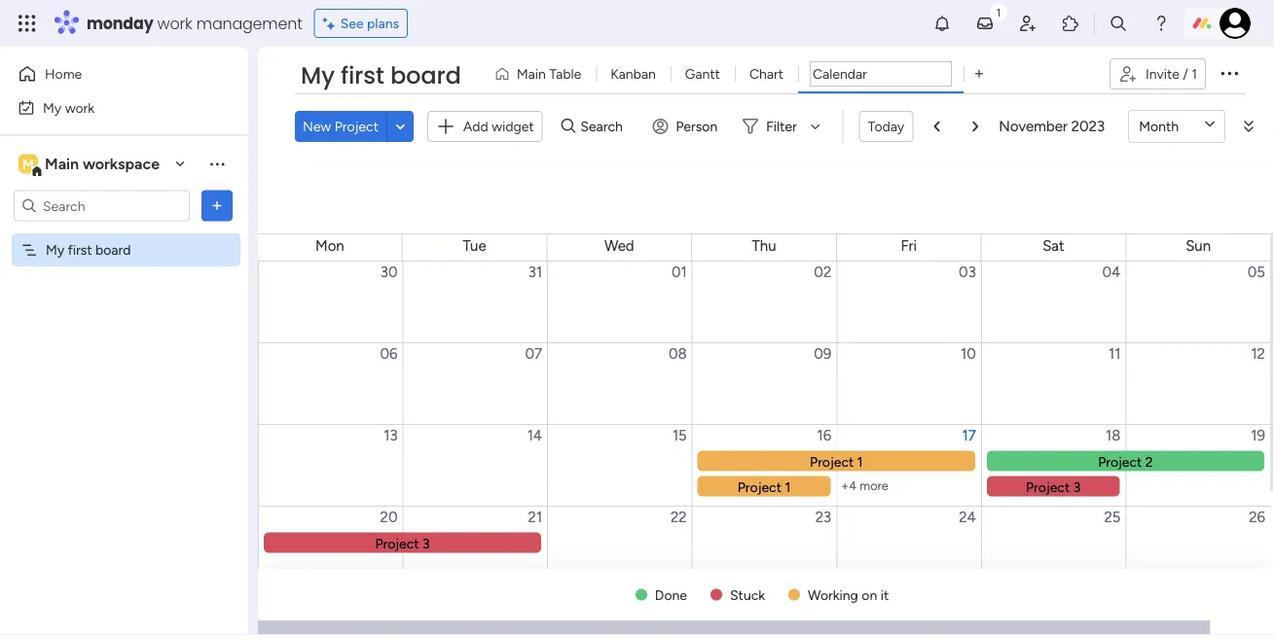 Task type: vqa. For each thing, say whether or not it's contained in the screenshot.
16
no



Task type: locate. For each thing, give the bounding box(es) containing it.
1 vertical spatial my first board
[[46, 242, 131, 258]]

kanban button
[[596, 58, 670, 90]]

main for main table
[[517, 66, 546, 82]]

0 horizontal spatial my first board
[[46, 242, 131, 258]]

2023
[[1071, 118, 1105, 135]]

None field
[[810, 61, 952, 87]]

first up project
[[341, 59, 384, 92]]

search everything image
[[1109, 14, 1128, 33]]

first down search in workspace field
[[68, 242, 92, 258]]

invite / 1
[[1146, 66, 1197, 82]]

1 vertical spatial board
[[95, 242, 131, 258]]

main right workspace image
[[45, 155, 79, 173]]

1
[[1192, 66, 1197, 82]]

person button
[[645, 111, 729, 142]]

work inside button
[[65, 99, 95, 116]]

john smith image
[[1220, 8, 1251, 39]]

my first board down plans
[[301, 59, 461, 92]]

options image down the "workspace options" 'icon'
[[207, 196, 227, 216]]

first
[[341, 59, 384, 92], [68, 242, 92, 258]]

main left table
[[517, 66, 546, 82]]

workspace selection element
[[18, 152, 163, 178]]

work down home
[[65, 99, 95, 116]]

my
[[301, 59, 335, 92], [43, 99, 62, 116], [46, 242, 64, 258]]

table
[[549, 66, 581, 82]]

plans
[[367, 15, 399, 32]]

sat
[[1043, 238, 1065, 255]]

1 horizontal spatial list arrow image
[[973, 120, 978, 133]]

main
[[517, 66, 546, 82], [45, 155, 79, 173]]

+4
[[841, 478, 857, 493]]

list arrow image right today button
[[934, 120, 940, 133]]

0 vertical spatial work
[[157, 12, 192, 34]]

workspace image
[[18, 153, 38, 175]]

sun
[[1186, 238, 1211, 255]]

board down search in workspace field
[[95, 242, 131, 258]]

0 horizontal spatial work
[[65, 99, 95, 116]]

invite / 1 button
[[1110, 58, 1206, 90]]

options image right '1'
[[1218, 61, 1241, 84]]

my inside button
[[43, 99, 62, 116]]

my first board down search in workspace field
[[46, 242, 131, 258]]

board inside list box
[[95, 242, 131, 258]]

fri
[[901, 238, 917, 255]]

arrow down image
[[804, 115, 827, 138]]

1 vertical spatial options image
[[207, 196, 227, 216]]

1 list arrow image from the left
[[934, 120, 940, 133]]

my down search in workspace field
[[46, 242, 64, 258]]

1 horizontal spatial first
[[341, 59, 384, 92]]

apps image
[[1061, 14, 1080, 33]]

1 horizontal spatial my first board
[[301, 59, 461, 92]]

board
[[390, 59, 461, 92], [95, 242, 131, 258]]

new
[[303, 118, 331, 135]]

0 vertical spatial my first board
[[301, 59, 461, 92]]

0 horizontal spatial list arrow image
[[934, 120, 940, 133]]

1 vertical spatial work
[[65, 99, 95, 116]]

add
[[463, 118, 488, 135]]

board inside field
[[390, 59, 461, 92]]

1 vertical spatial first
[[68, 242, 92, 258]]

1 vertical spatial main
[[45, 155, 79, 173]]

board up angle down icon
[[390, 59, 461, 92]]

0 horizontal spatial first
[[68, 242, 92, 258]]

0 vertical spatial first
[[341, 59, 384, 92]]

november 2023
[[999, 118, 1105, 135]]

see plans
[[340, 15, 399, 32]]

project
[[335, 118, 379, 135]]

0 vertical spatial my
[[301, 59, 335, 92]]

today
[[868, 118, 905, 135]]

my down home
[[43, 99, 62, 116]]

My first board field
[[296, 59, 466, 92]]

more actions image
[[1239, 117, 1259, 136]]

widget
[[492, 118, 534, 135]]

v2 search image
[[561, 116, 576, 137]]

my work
[[43, 99, 95, 116]]

gantt
[[685, 66, 720, 82]]

1 horizontal spatial main
[[517, 66, 546, 82]]

work right monday
[[157, 12, 192, 34]]

see
[[340, 15, 364, 32]]

0 vertical spatial main
[[517, 66, 546, 82]]

inbox image
[[975, 14, 995, 33]]

main for main workspace
[[45, 155, 79, 173]]

add widget
[[463, 118, 534, 135]]

list arrow image down add view icon
[[973, 120, 978, 133]]

2 vertical spatial my
[[46, 242, 64, 258]]

angle down image
[[396, 119, 405, 134]]

0 horizontal spatial board
[[95, 242, 131, 258]]

0 horizontal spatial main
[[45, 155, 79, 173]]

/
[[1183, 66, 1188, 82]]

home
[[45, 66, 82, 82]]

0 vertical spatial board
[[390, 59, 461, 92]]

more
[[860, 478, 888, 493]]

kanban
[[611, 66, 656, 82]]

work
[[157, 12, 192, 34], [65, 99, 95, 116]]

0 vertical spatial options image
[[1218, 61, 1241, 84]]

1 vertical spatial my
[[43, 99, 62, 116]]

wed
[[604, 238, 634, 255]]

monday
[[87, 12, 153, 34]]

see plans button
[[314, 9, 408, 38]]

main inside button
[[517, 66, 546, 82]]

0 horizontal spatial options image
[[207, 196, 227, 216]]

main inside workspace selection element
[[45, 155, 79, 173]]

my first board list box
[[0, 230, 248, 530]]

person
[[676, 118, 718, 135]]

work for my
[[65, 99, 95, 116]]

Search field
[[576, 113, 634, 140]]

invite members image
[[1018, 14, 1038, 33]]

select product image
[[18, 14, 37, 33]]

Search in workspace field
[[41, 195, 163, 217]]

1 horizontal spatial work
[[157, 12, 192, 34]]

list arrow image
[[934, 120, 940, 133], [973, 120, 978, 133]]

invite
[[1146, 66, 1180, 82]]

option
[[0, 233, 248, 237]]

1 horizontal spatial board
[[390, 59, 461, 92]]

filter button
[[735, 111, 827, 142]]

chart button
[[735, 58, 798, 90]]

it
[[881, 587, 889, 603]]

options image
[[1218, 61, 1241, 84], [207, 196, 227, 216]]

main workspace
[[45, 155, 160, 173]]

my up new
[[301, 59, 335, 92]]

my first board
[[301, 59, 461, 92], [46, 242, 131, 258]]

my inside field
[[301, 59, 335, 92]]



Task type: describe. For each thing, give the bounding box(es) containing it.
add view image
[[975, 67, 983, 81]]

my first board inside list box
[[46, 242, 131, 258]]

my work button
[[12, 92, 209, 123]]

my first board inside field
[[301, 59, 461, 92]]

1 image
[[990, 1, 1007, 23]]

filter
[[766, 118, 797, 135]]

monday work management
[[87, 12, 302, 34]]

november
[[999, 118, 1068, 135]]

work for monday
[[157, 12, 192, 34]]

first inside field
[[341, 59, 384, 92]]

2 list arrow image from the left
[[973, 120, 978, 133]]

1 horizontal spatial options image
[[1218, 61, 1241, 84]]

working
[[808, 587, 858, 603]]

+4 more link
[[841, 478, 980, 493]]

my inside list box
[[46, 242, 64, 258]]

first inside list box
[[68, 242, 92, 258]]

+4 more
[[841, 478, 888, 493]]

gantt button
[[670, 58, 735, 90]]

m
[[22, 156, 34, 172]]

on
[[862, 587, 877, 603]]

new project
[[303, 118, 379, 135]]

stuck
[[730, 587, 765, 603]]

new project button
[[295, 111, 386, 142]]

management
[[196, 12, 302, 34]]

chart
[[749, 66, 784, 82]]

tue
[[463, 238, 486, 255]]

home button
[[12, 58, 209, 90]]

main table
[[517, 66, 581, 82]]

notifications image
[[932, 14, 952, 33]]

main table button
[[487, 58, 596, 90]]

workspace options image
[[207, 154, 227, 174]]

month
[[1139, 118, 1179, 135]]

workspace
[[83, 155, 160, 173]]

help image
[[1152, 14, 1171, 33]]

today button
[[859, 111, 913, 142]]

thu
[[752, 238, 776, 255]]

done
[[655, 587, 687, 603]]

working on it
[[808, 587, 889, 603]]

add widget button
[[427, 111, 543, 142]]

mon
[[315, 238, 344, 255]]



